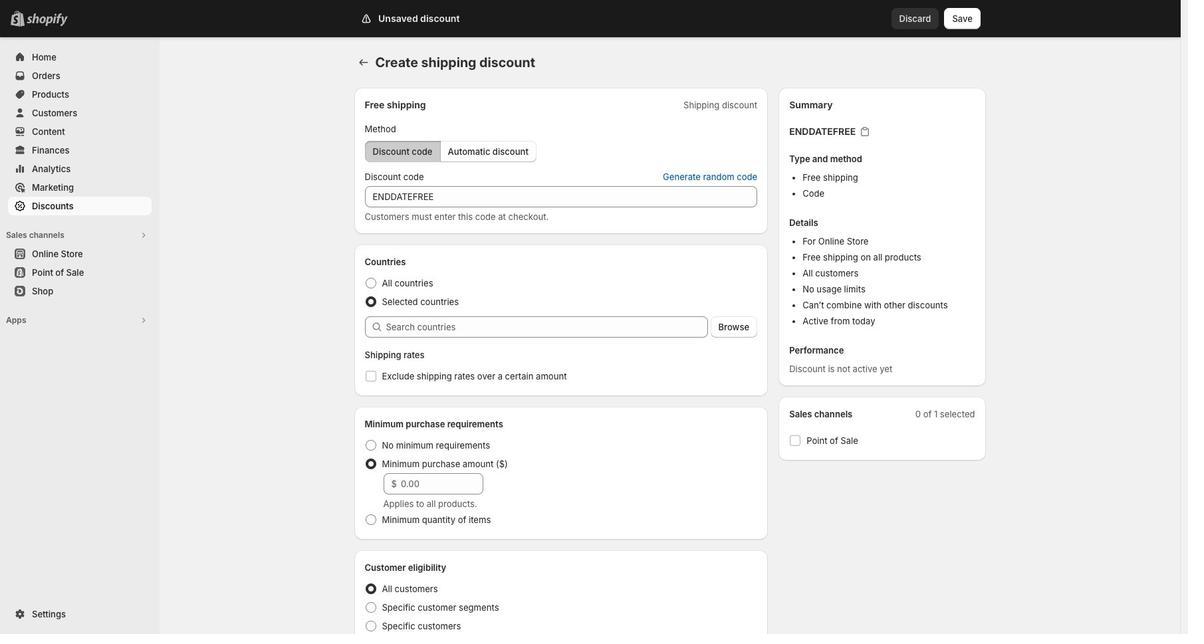 Task type: describe. For each thing, give the bounding box(es) containing it.
shopify image
[[27, 13, 68, 27]]

Search countries text field
[[386, 317, 708, 338]]

0.00 text field
[[401, 474, 483, 495]]



Task type: vqa. For each thing, say whether or not it's contained in the screenshot.
SEARCH PRODUCTS 'TEXT FIELD'
no



Task type: locate. For each thing, give the bounding box(es) containing it.
None text field
[[365, 186, 758, 208]]



